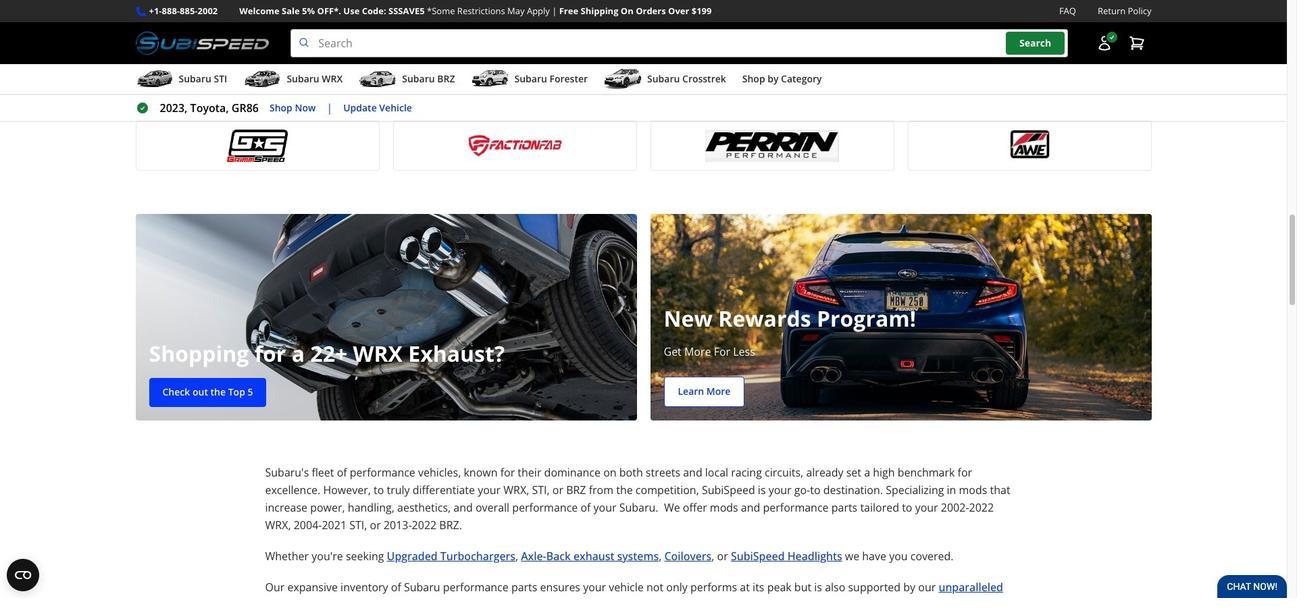 Task type: vqa. For each thing, say whether or not it's contained in the screenshot.
Welcome Sale 5% OFF*. Use Code: SSSAVE5 *Some Restrictions May Apply | Free Shipping On Orders Over $199
no



Task type: locate. For each thing, give the bounding box(es) containing it.
olm logo image
[[402, 66, 628, 99]]

open widget image
[[7, 559, 39, 592]]

subispeed logo image
[[659, 66, 885, 99]]

awe tuning logo image
[[916, 130, 1143, 162]]

grimmspeed logo image
[[144, 130, 371, 162]]

a subaru wrx thumbnail image image
[[243, 69, 281, 89]]



Task type: describe. For each thing, give the bounding box(es) containing it.
a subaru sti thumbnail image image
[[135, 69, 173, 89]]

subispeed logo image
[[135, 29, 269, 58]]

tomei logo image
[[916, 66, 1143, 99]]

perrin logo image
[[659, 130, 885, 162]]

invidia logo image
[[144, 66, 371, 99]]

a subaru crosstrek thumbnail image image
[[604, 69, 642, 89]]

a subaru brz thumbnail image image
[[359, 69, 397, 89]]

factionfab logo image
[[402, 130, 628, 162]]

a subaru forester thumbnail image image
[[471, 69, 509, 89]]

button image
[[1096, 35, 1112, 51]]

search input field
[[291, 29, 1068, 58]]



